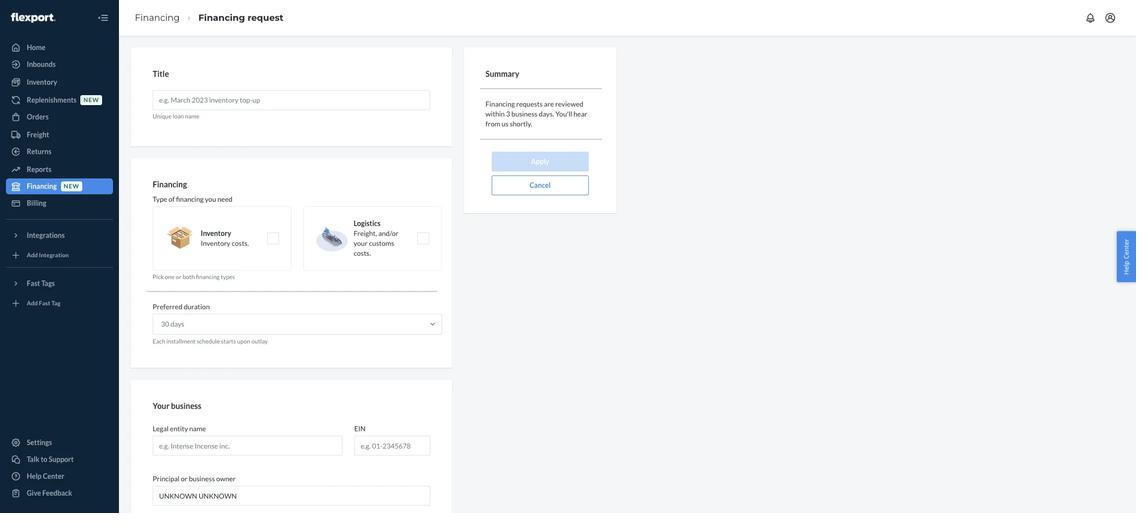 Task type: locate. For each thing, give the bounding box(es) containing it.
fast
[[27, 279, 40, 288], [39, 300, 50, 307]]

add for add fast tag
[[27, 300, 38, 307]]

starts
[[221, 338, 236, 345]]

requests
[[517, 100, 543, 108]]

name right loan
[[185, 112, 200, 120]]

unique
[[153, 112, 172, 120]]

ein
[[354, 425, 366, 433]]

installment
[[166, 338, 196, 345]]

1 horizontal spatial costs.
[[354, 249, 371, 258]]

request
[[248, 12, 284, 23]]

1 horizontal spatial new
[[84, 96, 99, 104]]

inventory for inventory inventory costs.
[[201, 229, 231, 238]]

title
[[153, 69, 169, 78]]

2 vertical spatial inventory
[[201, 239, 231, 248]]

costs. inside inventory inventory costs.
[[232, 239, 249, 248]]

inventory down you
[[201, 229, 231, 238]]

settings
[[27, 439, 52, 447]]

financing inside financing requests are reviewed within 3 business days. you'll hear from us shortly.
[[486, 100, 515, 108]]

business
[[512, 109, 538, 118], [171, 401, 201, 411], [189, 475, 215, 483]]

add left integration
[[27, 252, 38, 259]]

business left owner
[[189, 475, 215, 483]]

0 vertical spatial fast
[[27, 279, 40, 288]]

financing right of
[[176, 195, 204, 204]]

fast inside "link"
[[39, 300, 50, 307]]

freight,
[[354, 229, 377, 238]]

financing
[[176, 195, 204, 204], [196, 273, 220, 281]]

0 horizontal spatial help center
[[27, 472, 64, 481]]

add for add integration
[[27, 252, 38, 259]]

feedback
[[42, 489, 72, 498]]

fast left tags
[[27, 279, 40, 288]]

loan
[[173, 112, 184, 120]]

name for unique loan name
[[185, 112, 200, 120]]

need
[[218, 195, 233, 204]]

types
[[221, 273, 235, 281]]

add fast tag link
[[6, 296, 113, 312]]

new
[[84, 96, 99, 104], [64, 183, 79, 190]]

inventory up types
[[201, 239, 231, 248]]

3
[[506, 109, 511, 118]]

1 vertical spatial new
[[64, 183, 79, 190]]

owner
[[216, 475, 236, 483]]

fast inside dropdown button
[[27, 279, 40, 288]]

new for financing
[[64, 183, 79, 190]]

or
[[176, 273, 182, 281], [181, 475, 188, 483]]

cancel
[[530, 181, 551, 189]]

apply button
[[492, 152, 589, 171]]

from
[[486, 119, 501, 128]]

0 vertical spatial business
[[512, 109, 538, 118]]

and/or
[[379, 229, 399, 238]]

e.g. 01-2345678 text field
[[355, 437, 430, 455]]

0 horizontal spatial center
[[43, 472, 64, 481]]

fast tags button
[[6, 276, 113, 292]]

home link
[[6, 40, 113, 56]]

add inside "link"
[[27, 300, 38, 307]]

0 horizontal spatial costs.
[[232, 239, 249, 248]]

legal
[[153, 425, 169, 433]]

0 vertical spatial new
[[84, 96, 99, 104]]

integrations
[[27, 231, 65, 240]]

0 vertical spatial costs.
[[232, 239, 249, 248]]

support
[[49, 455, 74, 464]]

1 vertical spatial help
[[27, 472, 42, 481]]

or right one
[[176, 273, 182, 281]]

0 vertical spatial center
[[1123, 239, 1132, 259]]

principal
[[153, 475, 180, 483]]

financing right both
[[196, 273, 220, 281]]

name for legal entity name
[[189, 425, 206, 433]]

1 vertical spatial name
[[189, 425, 206, 433]]

30 days
[[161, 320, 184, 329]]

financing requests are reviewed within 3 business days. you'll hear from us shortly.
[[486, 100, 588, 128]]

reports link
[[6, 162, 113, 178]]

help center
[[1123, 239, 1132, 275], [27, 472, 64, 481]]

costs. up types
[[232, 239, 249, 248]]

0 vertical spatial help center
[[1123, 239, 1132, 275]]

upon
[[237, 338, 251, 345]]

help center link
[[6, 469, 113, 485]]

each installment schedule starts upon outlay
[[153, 338, 268, 345]]

e.g. March 2023 inventory top-up field
[[153, 90, 430, 110]]

add
[[27, 252, 38, 259], [27, 300, 38, 307]]

inventory link
[[6, 74, 113, 90]]

0 vertical spatial help
[[1123, 261, 1132, 275]]

1 horizontal spatial help
[[1123, 261, 1132, 275]]

1 vertical spatial costs.
[[354, 249, 371, 258]]

costs. down your
[[354, 249, 371, 258]]

2 vertical spatial business
[[189, 475, 215, 483]]

1 vertical spatial center
[[43, 472, 64, 481]]

1 horizontal spatial center
[[1123, 239, 1132, 259]]

or right principal
[[181, 475, 188, 483]]

business up legal entity name
[[171, 401, 201, 411]]

1 vertical spatial financing
[[196, 273, 220, 281]]

financing for financing link
[[135, 12, 180, 23]]

logistics freight, and/or your customs costs.
[[354, 219, 399, 258]]

1 horizontal spatial help center
[[1123, 239, 1132, 275]]

0 horizontal spatial new
[[64, 183, 79, 190]]

help center button
[[1118, 231, 1137, 282]]

0 vertical spatial name
[[185, 112, 200, 120]]

financing
[[135, 12, 180, 23], [199, 12, 245, 23], [486, 100, 515, 108], [153, 179, 187, 189], [27, 182, 57, 190]]

preferred duration
[[153, 303, 210, 311]]

you
[[205, 195, 216, 204]]

apply
[[531, 157, 550, 165]]

1 vertical spatial add
[[27, 300, 38, 307]]

business up shortly. at the left top of the page
[[512, 109, 538, 118]]

2 add from the top
[[27, 300, 38, 307]]

1 add from the top
[[27, 252, 38, 259]]

days.
[[539, 109, 555, 118]]

name
[[185, 112, 200, 120], [189, 425, 206, 433]]

new down reports "link"
[[64, 183, 79, 190]]

name right entity
[[189, 425, 206, 433]]

inventory
[[27, 78, 57, 86], [201, 229, 231, 238], [201, 239, 231, 248]]

1 vertical spatial fast
[[39, 300, 50, 307]]

center
[[1123, 239, 1132, 259], [43, 472, 64, 481]]

add down fast tags
[[27, 300, 38, 307]]

0 vertical spatial inventory
[[27, 78, 57, 86]]

financing link
[[135, 12, 180, 23]]

days
[[171, 320, 184, 329]]

1 vertical spatial inventory
[[201, 229, 231, 238]]

0 vertical spatial add
[[27, 252, 38, 259]]

schedule
[[197, 338, 220, 345]]

inbounds link
[[6, 57, 113, 72]]

center inside 'button'
[[1123, 239, 1132, 259]]

give
[[27, 489, 41, 498]]

help center inside 'button'
[[1123, 239, 1132, 275]]

financing for financing request
[[199, 12, 245, 23]]

duration
[[184, 303, 210, 311]]

inventory down 'inbounds'
[[27, 78, 57, 86]]

new up "orders" link on the top left of the page
[[84, 96, 99, 104]]

1 vertical spatial help center
[[27, 472, 64, 481]]

fast left tag
[[39, 300, 50, 307]]

of
[[169, 195, 175, 204]]

orders
[[27, 113, 49, 121]]

0 vertical spatial financing
[[176, 195, 204, 204]]

1 vertical spatial or
[[181, 475, 188, 483]]



Task type: vqa. For each thing, say whether or not it's contained in the screenshot.
restock
no



Task type: describe. For each thing, give the bounding box(es) containing it.
costs. inside logistics freight, and/or your customs costs.
[[354, 249, 371, 258]]

breadcrumbs navigation
[[127, 3, 292, 32]]

one
[[165, 273, 175, 281]]

financing request link
[[199, 12, 284, 23]]

financing for financing requests are reviewed within 3 business days. you'll hear from us shortly.
[[486, 100, 515, 108]]

customs
[[369, 239, 395, 248]]

type
[[153, 195, 167, 204]]

preferred
[[153, 303, 183, 311]]

inbounds
[[27, 60, 56, 68]]

add integration link
[[6, 248, 113, 263]]

fast tags
[[27, 279, 55, 288]]

add fast tag
[[27, 300, 60, 307]]

e.g. Intense Incense inc. field
[[153, 436, 343, 456]]

pick
[[153, 273, 164, 281]]

you'll
[[556, 109, 573, 118]]

cancel button
[[492, 175, 589, 195]]

shortly.
[[510, 119, 533, 128]]

talk to support button
[[6, 452, 113, 468]]

legal entity name
[[153, 425, 206, 433]]

each
[[153, 338, 165, 345]]

Owner's full name field
[[153, 486, 430, 506]]

inventory inventory costs.
[[201, 229, 249, 248]]

hear
[[574, 109, 588, 118]]

tags
[[41, 279, 55, 288]]

type of financing you need
[[153, 195, 233, 204]]

1 vertical spatial business
[[171, 401, 201, 411]]

are
[[544, 100, 554, 108]]

home
[[27, 43, 46, 52]]

0 vertical spatial or
[[176, 273, 182, 281]]

to
[[41, 455, 47, 464]]

entity
[[170, 425, 188, 433]]

your
[[354, 239, 368, 248]]

settings link
[[6, 435, 113, 451]]

returns link
[[6, 144, 113, 160]]

30
[[161, 320, 169, 329]]

freight link
[[6, 127, 113, 143]]

new for replenishments
[[84, 96, 99, 104]]

give feedback
[[27, 489, 72, 498]]

0 horizontal spatial help
[[27, 472, 42, 481]]

help inside 'button'
[[1123, 261, 1132, 275]]

integrations button
[[6, 228, 113, 244]]

freight
[[27, 130, 49, 139]]

inventory for inventory
[[27, 78, 57, 86]]

reports
[[27, 165, 51, 174]]

add integration
[[27, 252, 69, 259]]

billing link
[[6, 195, 113, 211]]

summary
[[486, 69, 520, 78]]

open account menu image
[[1105, 12, 1117, 24]]

billing
[[27, 199, 46, 207]]

logistics
[[354, 219, 381, 228]]

business inside financing requests are reviewed within 3 business days. you'll hear from us shortly.
[[512, 109, 538, 118]]

principal or business owner
[[153, 475, 236, 483]]

flexport logo image
[[11, 13, 55, 23]]

close navigation image
[[97, 12, 109, 24]]

unique loan name
[[153, 112, 200, 120]]

financing request
[[199, 12, 284, 23]]

replenishments
[[27, 96, 77, 104]]

us
[[502, 119, 509, 128]]

both
[[183, 273, 195, 281]]

integration
[[39, 252, 69, 259]]

within
[[486, 109, 505, 118]]

outlay
[[252, 338, 268, 345]]

orders link
[[6, 109, 113, 125]]

talk
[[27, 455, 39, 464]]

reviewed
[[556, 100, 584, 108]]

talk to support
[[27, 455, 74, 464]]

give feedback button
[[6, 486, 113, 502]]

your
[[153, 401, 170, 411]]

open notifications image
[[1085, 12, 1097, 24]]

returns
[[27, 147, 52, 156]]

tag
[[51, 300, 60, 307]]

pick one or both financing types
[[153, 273, 235, 281]]

your business
[[153, 401, 201, 411]]



